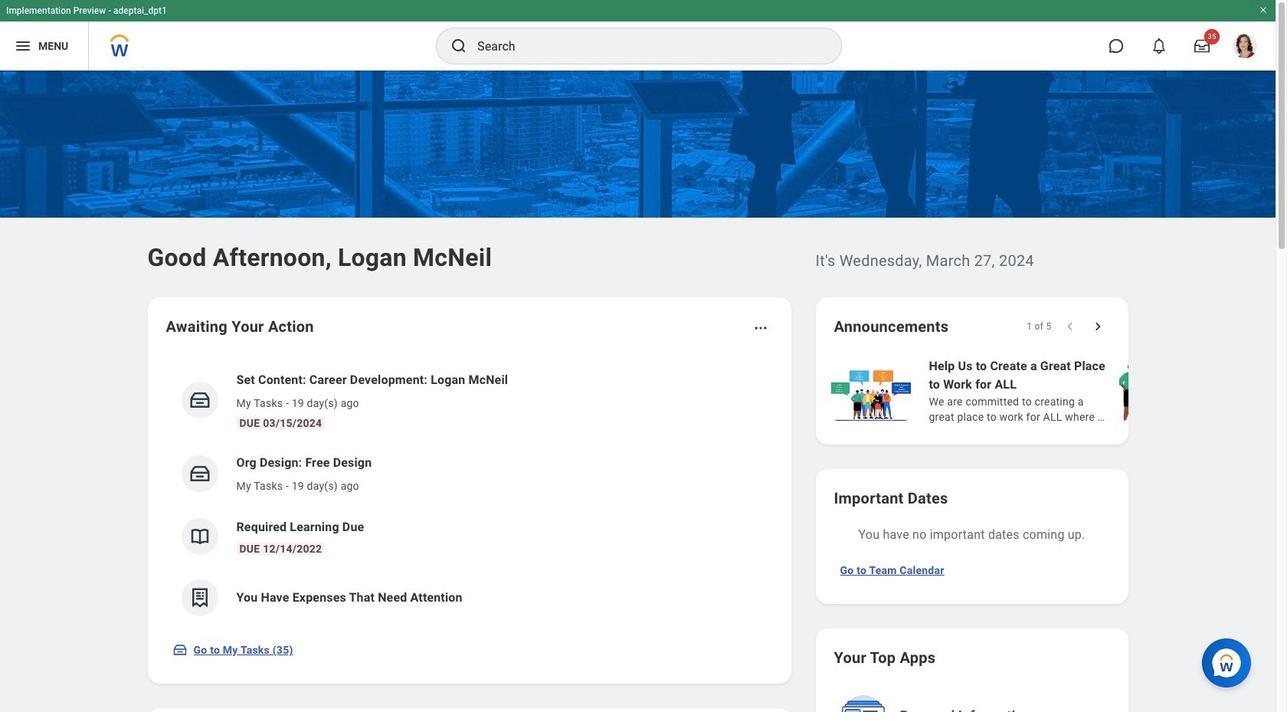 Task type: describe. For each thing, give the bounding box(es) containing it.
0 horizontal spatial list
[[166, 359, 773, 629]]

notifications large image
[[1152, 38, 1167, 54]]

profile logan mcneil image
[[1233, 34, 1258, 61]]

search image
[[450, 37, 468, 55]]

book open image
[[188, 525, 211, 548]]

inbox large image
[[1195, 38, 1210, 54]]

close environment banner image
[[1259, 5, 1269, 15]]

dashboard expenses image
[[188, 586, 211, 609]]

1 horizontal spatial list
[[828, 356, 1288, 426]]



Task type: locate. For each thing, give the bounding box(es) containing it.
chevron right small image
[[1090, 319, 1106, 334]]

1 horizontal spatial inbox image
[[188, 389, 211, 412]]

related actions image
[[753, 320, 768, 336]]

justify image
[[14, 37, 32, 55]]

banner
[[0, 0, 1276, 71]]

chevron left small image
[[1063, 319, 1078, 334]]

list
[[828, 356, 1288, 426], [166, 359, 773, 629]]

status
[[1027, 320, 1052, 333]]

inbox image
[[188, 389, 211, 412], [172, 642, 187, 658]]

Search Workday  search field
[[478, 29, 810, 63]]

inbox image
[[188, 462, 211, 485]]

1 vertical spatial inbox image
[[172, 642, 187, 658]]

0 horizontal spatial inbox image
[[172, 642, 187, 658]]

main content
[[0, 71, 1288, 712]]

0 vertical spatial inbox image
[[188, 389, 211, 412]]



Task type: vqa. For each thing, say whether or not it's contained in the screenshot.
fifth chevron right image
no



